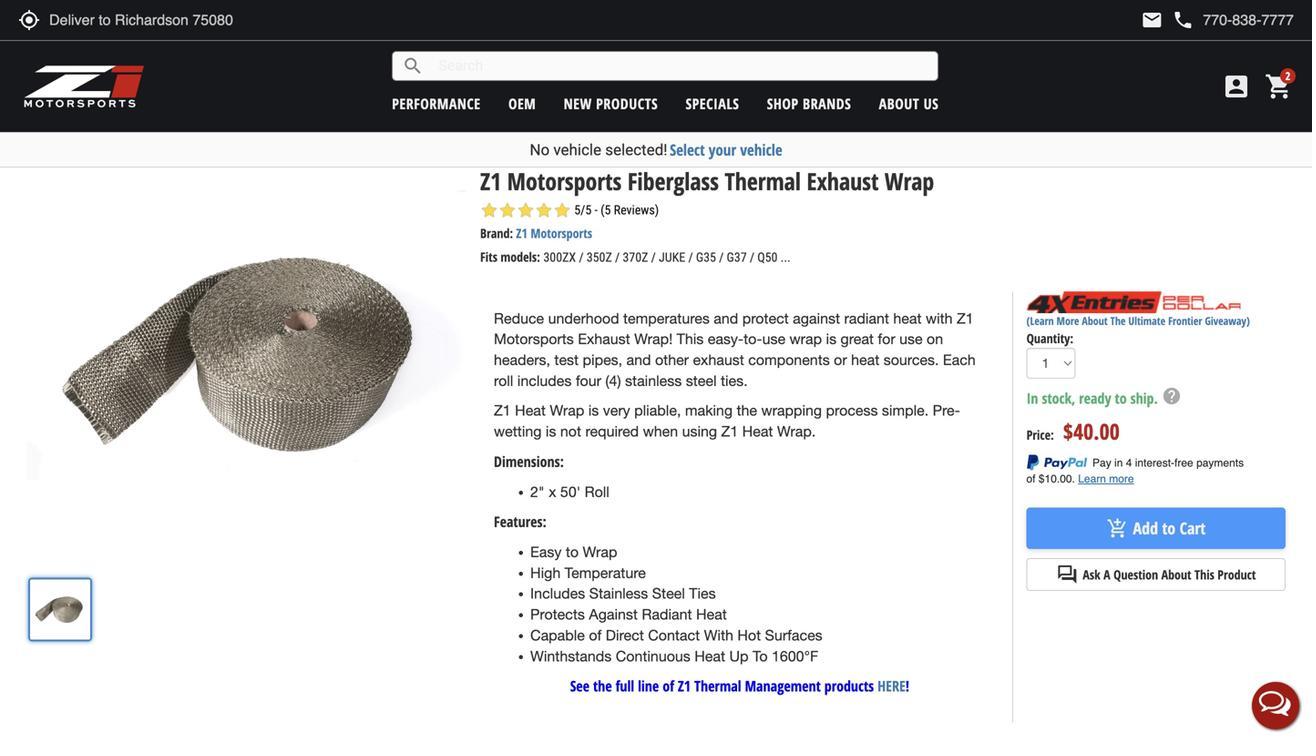 Task type: vqa. For each thing, say whether or not it's contained in the screenshot.
the Nissan 370Z Z34 2009 2010 2011 2012 2013 2014 2015 2016 2017 2018 2019 3.7l VQ37VHR VHR NISMO Z1 Motorsports image
no



Task type: describe. For each thing, give the bounding box(es) containing it.
phone
[[1172, 9, 1194, 31]]

products
[[140, 135, 184, 152]]

for
[[878, 331, 895, 348]]

includes
[[517, 373, 572, 389]]

juke
[[659, 250, 685, 265]]

z1 right line
[[678, 677, 691, 696]]

0 vertical spatial about
[[879, 94, 920, 113]]

radiant
[[642, 606, 692, 623]]

new products link
[[564, 94, 658, 113]]

pliable,
[[634, 403, 681, 419]]

steel
[[652, 586, 685, 602]]

giveaway)
[[1205, 314, 1250, 329]]

wrap.
[[777, 423, 816, 440]]

winthstands
[[530, 648, 612, 665]]

(4)
[[605, 373, 621, 389]]

0 horizontal spatial is
[[546, 423, 556, 440]]

5 / from the left
[[719, 250, 724, 265]]

...
[[781, 250, 791, 265]]

shop brands link
[[767, 94, 851, 113]]

1 vertical spatial motorsports
[[531, 225, 592, 242]]

in stock, ready to ship. help
[[1027, 386, 1182, 408]]

temperature
[[565, 565, 646, 582]]

0 vertical spatial motorsports
[[507, 165, 622, 197]]

1600°f
[[772, 648, 818, 665]]

2 star from the left
[[498, 202, 517, 220]]

performance parts
[[13, 135, 105, 152]]

z1 heat wrap is very pliable, making the wrapping process simple. pre- wetting is not required when using z1 heat wrap.
[[494, 403, 960, 440]]

to-
[[744, 331, 762, 348]]

temperatures
[[623, 310, 710, 327]]

about us link
[[879, 94, 939, 113]]

performance link
[[392, 94, 481, 113]]

components
[[748, 352, 830, 369]]

ask
[[1083, 566, 1100, 584]]

wrap inside the z1 motorsports fiberglass thermal exhaust wrap star star star star star 5/5 - (5 reviews) brand: z1 motorsports fits models: 300zx / 350z / 370z / juke / g35 / g37 / q50 ...
[[885, 165, 934, 197]]

ultimate
[[1128, 314, 1166, 329]]

stock,
[[1042, 388, 1076, 408]]

5/5 -
[[574, 203, 598, 218]]

easy
[[530, 544, 562, 561]]

exhaust
[[693, 352, 744, 369]]

2 / from the left
[[615, 250, 620, 265]]

4 / from the left
[[688, 250, 693, 265]]

wrap!
[[634, 331, 673, 348]]

q50
[[757, 250, 778, 265]]

!
[[906, 677, 909, 696]]

product
[[1218, 566, 1256, 584]]

exhaust inside reduce underhood temperatures and protect against radiant heat with z1 motorsports exhaust wrap! this easy-to-use wrap is great for use on headers, test pipes, and other exhaust components or heat sources. each roll includes four (4) stainless steel ties.
[[578, 331, 630, 348]]

1 horizontal spatial about
[[1082, 314, 1108, 329]]

required
[[585, 423, 639, 440]]

1 horizontal spatial is
[[588, 403, 599, 419]]

when
[[643, 423, 678, 440]]

wrap for easy to wrap high temperature includes stainless steel ties protects against radiant heat capable of direct contact with hot surfaces winthstands continuous heat up to 1600°f
[[583, 544, 617, 561]]

z1 up wetting
[[494, 403, 511, 419]]

the inside z1 heat wrap is very pliable, making the wrapping process simple. pre- wetting is not required when using z1 heat wrap.
[[737, 403, 757, 419]]

phone link
[[1172, 9, 1294, 31]]

6 / from the left
[[750, 250, 754, 265]]

features:
[[494, 512, 546, 532]]

reduce
[[494, 310, 544, 327]]

dimensions:
[[494, 452, 564, 471]]

with
[[926, 310, 953, 327]]

1 star from the left
[[480, 202, 498, 220]]

models:
[[501, 248, 540, 266]]

full
[[616, 677, 634, 696]]

here
[[878, 677, 906, 696]]

each
[[943, 352, 976, 369]]

process
[[826, 403, 878, 419]]

brand:
[[480, 225, 513, 242]]

specials
[[686, 94, 739, 113]]

thermal inside the z1 motorsports fiberglass thermal exhaust wrap star star star star star 5/5 - (5 reviews) brand: z1 motorsports fits models: 300zx / 350z / 370z / juke / g35 / g37 / q50 ...
[[725, 165, 801, 197]]

steel
[[686, 373, 717, 389]]

search
[[402, 55, 424, 77]]

management
[[745, 677, 821, 696]]

no vehicle selected! select your vehicle
[[530, 139, 782, 160]]

g35
[[696, 250, 716, 265]]

protects
[[530, 606, 585, 623]]

0 horizontal spatial products
[[596, 94, 658, 113]]

surfaces
[[765, 627, 822, 644]]

us
[[924, 94, 939, 113]]

more
[[1057, 314, 1079, 329]]

wrapping
[[761, 403, 822, 419]]

other
[[655, 352, 689, 369]]

ties.
[[721, 373, 748, 389]]

motorsports inside reduce underhood temperatures and protect against radiant heat with z1 motorsports exhaust wrap! this easy-to-use wrap is great for use on headers, test pipes, and other exhaust components or heat sources. each roll includes four (4) stainless steel ties.
[[494, 331, 574, 348]]

x
[[549, 484, 556, 501]]

new products
[[564, 94, 658, 113]]

here link
[[878, 677, 906, 696]]

using
[[682, 423, 717, 440]]

select your vehicle link
[[670, 139, 782, 160]]

add
[[1133, 517, 1158, 540]]

my_location
[[18, 9, 40, 31]]

capable
[[530, 627, 585, 644]]

frontier
[[1168, 314, 1202, 329]]

1 horizontal spatial of
[[663, 677, 674, 696]]

price:
[[1027, 426, 1054, 444]]

(learn more about the ultimate frontier giveaway) link
[[1027, 314, 1250, 329]]

underhood
[[548, 310, 619, 327]]

test
[[554, 352, 579, 369]]

fits
[[480, 248, 497, 266]]

1 / from the left
[[579, 250, 584, 265]]

(learn more about the ultimate frontier giveaway)
[[1027, 314, 1250, 329]]

about inside question_answer ask a question about this product
[[1161, 566, 1191, 584]]

question_answer
[[1056, 564, 1078, 586]]



Task type: locate. For each thing, give the bounding box(es) containing it.
shopping_cart link
[[1260, 72, 1294, 101]]

is left the not
[[546, 423, 556, 440]]

0 horizontal spatial exhaust
[[578, 331, 630, 348]]

in
[[1027, 388, 1038, 408]]

0 horizontal spatial of
[[589, 627, 602, 644]]

0 horizontal spatial and
[[626, 352, 651, 369]]

fiberglass
[[628, 165, 719, 197]]

ties
[[689, 586, 716, 602]]

0 horizontal spatial use
[[762, 331, 786, 348]]

heat up wetting
[[515, 403, 546, 419]]

1 vertical spatial exhaust
[[578, 331, 630, 348]]

z1 left 'products'
[[126, 135, 137, 152]]

is up the or on the right top of the page
[[826, 331, 837, 348]]

1 horizontal spatial exhaust
[[807, 165, 879, 197]]

includes
[[530, 586, 585, 602]]

0 vertical spatial this
[[677, 331, 704, 348]]

heat up for
[[893, 310, 922, 327]]

the
[[737, 403, 757, 419], [593, 677, 612, 696]]

z1 up models:
[[516, 225, 527, 242]]

hot
[[737, 627, 761, 644]]

1 horizontal spatial products
[[824, 677, 874, 696]]

2 horizontal spatial to
[[1162, 517, 1176, 540]]

the
[[1110, 314, 1126, 329]]

exhaust down 'brands'
[[807, 165, 879, 197]]

heat down with
[[695, 648, 725, 665]]

1 vertical spatial thermal
[[694, 677, 741, 696]]

of inside easy to wrap high temperature includes stainless steel ties protects against radiant heat capable of direct contact with hot surfaces winthstands continuous heat up to 1600°f
[[589, 627, 602, 644]]

0 vertical spatial products
[[596, 94, 658, 113]]

0 vertical spatial wrap
[[885, 165, 934, 197]]

1 vertical spatial the
[[593, 677, 612, 696]]

see the full line of z1 thermal management products here !
[[570, 677, 909, 696]]

to inside in stock, ready to ship. help
[[1115, 388, 1127, 408]]

0 vertical spatial to
[[1115, 388, 1127, 408]]

question
[[1114, 566, 1158, 584]]

of right line
[[663, 677, 674, 696]]

z1 motorsports link
[[516, 225, 592, 242]]

star
[[480, 202, 498, 220], [498, 202, 517, 220], [517, 202, 535, 220], [535, 202, 553, 220], [553, 202, 571, 220]]

wrap up the not
[[550, 403, 584, 419]]

1 horizontal spatial heat
[[893, 310, 922, 327]]

2 vertical spatial to
[[566, 544, 579, 561]]

quantity:
[[1027, 330, 1074, 347]]

heat down great
[[851, 352, 880, 369]]

/ right 350z
[[615, 250, 620, 265]]

1 horizontal spatial the
[[737, 403, 757, 419]]

continuous
[[616, 648, 691, 665]]

wrap up temperature
[[583, 544, 617, 561]]

motorsports
[[507, 165, 622, 197], [531, 225, 592, 242], [494, 331, 574, 348]]

0 horizontal spatial heat
[[851, 352, 880, 369]]

motorsports up 300zx
[[531, 225, 592, 242]]

stainless
[[589, 586, 648, 602]]

z1 inside reduce underhood temperatures and protect against radiant heat with z1 motorsports exhaust wrap! this easy-to-use wrap is great for use on headers, test pipes, and other exhaust components or heat sources. each roll includes four (4) stainless steel ties.
[[957, 310, 974, 327]]

wrap
[[790, 331, 822, 348]]

1 horizontal spatial to
[[1115, 388, 1127, 408]]

brands
[[803, 94, 851, 113]]

2 horizontal spatial is
[[826, 331, 837, 348]]

1 vertical spatial is
[[588, 403, 599, 419]]

/ right 370z
[[651, 250, 656, 265]]

1 vertical spatial and
[[626, 352, 651, 369]]

z1 up "brand:"
[[480, 165, 501, 197]]

this left product
[[1195, 566, 1214, 584]]

exhaust inside the z1 motorsports fiberglass thermal exhaust wrap star star star star star 5/5 - (5 reviews) brand: z1 motorsports fits models: 300zx / 350z / 370z / juke / g35 / g37 / q50 ...
[[807, 165, 879, 197]]

exhaust up pipes,
[[578, 331, 630, 348]]

2 vertical spatial motorsports
[[494, 331, 574, 348]]

of down against
[[589, 627, 602, 644]]

and up stainless at the bottom of the page
[[626, 352, 651, 369]]

1 horizontal spatial use
[[899, 331, 923, 348]]

protect
[[742, 310, 789, 327]]

heat up with
[[696, 606, 727, 623]]

wrap inside easy to wrap high temperature includes stainless steel ties protects against radiant heat capable of direct contact with hot surfaces winthstands continuous heat up to 1600°f
[[583, 544, 617, 561]]

3 / from the left
[[651, 250, 656, 265]]

pre-
[[933, 403, 960, 419]]

1 vertical spatial to
[[1162, 517, 1176, 540]]

ready
[[1079, 388, 1111, 408]]

0 vertical spatial and
[[714, 310, 738, 327]]

1 horizontal spatial and
[[714, 310, 738, 327]]

is inside reduce underhood temperatures and protect against radiant heat with z1 motorsports exhaust wrap! this easy-to-use wrap is great for use on headers, test pipes, and other exhaust components or heat sources. each roll includes four (4) stainless steel ties.
[[826, 331, 837, 348]]

performance
[[13, 135, 77, 152]]

performance
[[392, 94, 481, 113]]

1 horizontal spatial this
[[1195, 566, 1214, 584]]

2 vertical spatial wrap
[[583, 544, 617, 561]]

0 vertical spatial thermal
[[725, 165, 801, 197]]

parts
[[80, 135, 105, 152]]

1 horizontal spatial vehicle
[[740, 139, 782, 160]]

question_answer ask a question about this product
[[1056, 564, 1256, 586]]

account_box link
[[1217, 72, 1256, 101]]

reduce underhood temperatures and protect against radiant heat with z1 motorsports exhaust wrap! this easy-to-use wrap is great for use on headers, test pipes, and other exhaust components or heat sources. each roll includes four (4) stainless steel ties.
[[494, 310, 976, 389]]

z1 right with
[[957, 310, 974, 327]]

add_shopping_cart add to cart
[[1107, 517, 1206, 540]]

this up the 'other'
[[677, 331, 704, 348]]

z1 products
[[126, 135, 184, 152]]

thermal down up at the right
[[694, 677, 741, 696]]

vehicle right no
[[553, 141, 601, 159]]

no
[[530, 141, 550, 159]]

making
[[685, 403, 733, 419]]

2 horizontal spatial about
[[1161, 566, 1191, 584]]

Search search field
[[424, 52, 938, 80]]

with
[[704, 627, 733, 644]]

1 vertical spatial heat
[[851, 352, 880, 369]]

to right easy
[[566, 544, 579, 561]]

$40.00
[[1063, 417, 1120, 446]]

0 horizontal spatial vehicle
[[553, 141, 601, 159]]

use down protect
[[762, 331, 786, 348]]

new
[[564, 94, 592, 113]]

account_box
[[1222, 72, 1251, 101]]

add_shopping_cart
[[1107, 518, 1129, 540]]

sources.
[[884, 352, 939, 369]]

0 vertical spatial is
[[826, 331, 837, 348]]

of
[[589, 627, 602, 644], [663, 677, 674, 696]]

performance parts link
[[13, 135, 105, 152]]

4 star from the left
[[535, 202, 553, 220]]

and up easy-
[[714, 310, 738, 327]]

this inside question_answer ask a question about this product
[[1195, 566, 1214, 584]]

z1 down the making
[[721, 423, 738, 440]]

to left ship.
[[1115, 388, 1127, 408]]

0 horizontal spatial to
[[566, 544, 579, 561]]

wrap
[[885, 165, 934, 197], [550, 403, 584, 419], [583, 544, 617, 561]]

roll
[[585, 484, 609, 501]]

0 vertical spatial of
[[589, 627, 602, 644]]

5 star from the left
[[553, 202, 571, 220]]

2 vertical spatial about
[[1161, 566, 1191, 584]]

mail phone
[[1141, 9, 1194, 31]]

1 vertical spatial wrap
[[550, 403, 584, 419]]

motorsports up 5/5 -
[[507, 165, 622, 197]]

1 vertical spatial products
[[824, 677, 874, 696]]

thermal down the select your vehicle link
[[725, 165, 801, 197]]

motorsports up headers,
[[494, 331, 574, 348]]

g37
[[727, 250, 747, 265]]

four
[[576, 373, 601, 389]]

not
[[560, 423, 581, 440]]

to
[[1115, 388, 1127, 408], [1162, 517, 1176, 540], [566, 544, 579, 561]]

wrap for z1 heat wrap is very pliable, making the wrapping process simple. pre- wetting is not required when using z1 heat wrap.
[[550, 403, 584, 419]]

wrap down "about us"
[[885, 165, 934, 197]]

select
[[670, 139, 705, 160]]

great
[[841, 331, 874, 348]]

2" x 50' roll
[[530, 484, 609, 501]]

this
[[677, 331, 704, 348], [1195, 566, 1214, 584]]

350z
[[587, 250, 612, 265]]

/ right the g37
[[750, 250, 754, 265]]

/ left g35 on the top right of page
[[688, 250, 693, 265]]

about left us at the top right of the page
[[879, 94, 920, 113]]

about left the
[[1082, 314, 1108, 329]]

against
[[793, 310, 840, 327]]

0 horizontal spatial this
[[677, 331, 704, 348]]

on
[[927, 331, 943, 348]]

pipes,
[[583, 352, 622, 369]]

vehicle inside no vehicle selected! select your vehicle
[[553, 141, 601, 159]]

0 horizontal spatial about
[[879, 94, 920, 113]]

/ left 350z
[[579, 250, 584, 265]]

stainless
[[625, 373, 682, 389]]

vehicle
[[740, 139, 782, 160], [553, 141, 601, 159]]

1 use from the left
[[762, 331, 786, 348]]

use up sources.
[[899, 331, 923, 348]]

exhaust
[[807, 165, 879, 197], [578, 331, 630, 348]]

1 vertical spatial this
[[1195, 566, 1214, 584]]

0 vertical spatial the
[[737, 403, 757, 419]]

the left full
[[593, 677, 612, 696]]

z1 motorsports logo image
[[23, 64, 145, 109]]

0 horizontal spatial the
[[593, 677, 612, 696]]

is
[[826, 331, 837, 348], [588, 403, 599, 419], [546, 423, 556, 440]]

1 vertical spatial about
[[1082, 314, 1108, 329]]

1 vertical spatial of
[[663, 677, 674, 696]]

3 star from the left
[[517, 202, 535, 220]]

selected!
[[605, 141, 668, 159]]

mail
[[1141, 9, 1163, 31]]

this inside reduce underhood temperatures and protect against radiant heat with z1 motorsports exhaust wrap! this easy-to-use wrap is great for use on headers, test pipes, and other exhaust components or heat sources. each roll includes four (4) stainless steel ties.
[[677, 331, 704, 348]]

heat left wrap.
[[742, 423, 773, 440]]

50'
[[560, 484, 581, 501]]

wrap inside z1 heat wrap is very pliable, making the wrapping process simple. pre- wetting is not required when using z1 heat wrap.
[[550, 403, 584, 419]]

use
[[762, 331, 786, 348], [899, 331, 923, 348]]

easy to wrap high temperature includes stainless steel ties protects against radiant heat capable of direct contact with hot surfaces winthstands continuous heat up to 1600°f
[[530, 544, 822, 665]]

0 vertical spatial heat
[[893, 310, 922, 327]]

wetting
[[494, 423, 542, 440]]

oem
[[508, 94, 536, 113]]

2 use from the left
[[899, 331, 923, 348]]

to right add
[[1162, 517, 1176, 540]]

products left here
[[824, 677, 874, 696]]

/ left the g37
[[719, 250, 724, 265]]

specials link
[[686, 94, 739, 113]]

to inside easy to wrap high temperature includes stainless steel ties protects against radiant heat capable of direct contact with hot surfaces winthstands continuous heat up to 1600°f
[[566, 544, 579, 561]]

products up the "selected!"
[[596, 94, 658, 113]]

very
[[603, 403, 630, 419]]

0 vertical spatial exhaust
[[807, 165, 879, 197]]

about right the question
[[1161, 566, 1191, 584]]

vehicle right your
[[740, 139, 782, 160]]

mail link
[[1141, 9, 1163, 31]]

2 vertical spatial is
[[546, 423, 556, 440]]

heat
[[515, 403, 546, 419], [742, 423, 773, 440], [696, 606, 727, 623], [695, 648, 725, 665]]

is left very
[[588, 403, 599, 419]]

300zx
[[543, 250, 576, 265]]

the down ties.
[[737, 403, 757, 419]]



